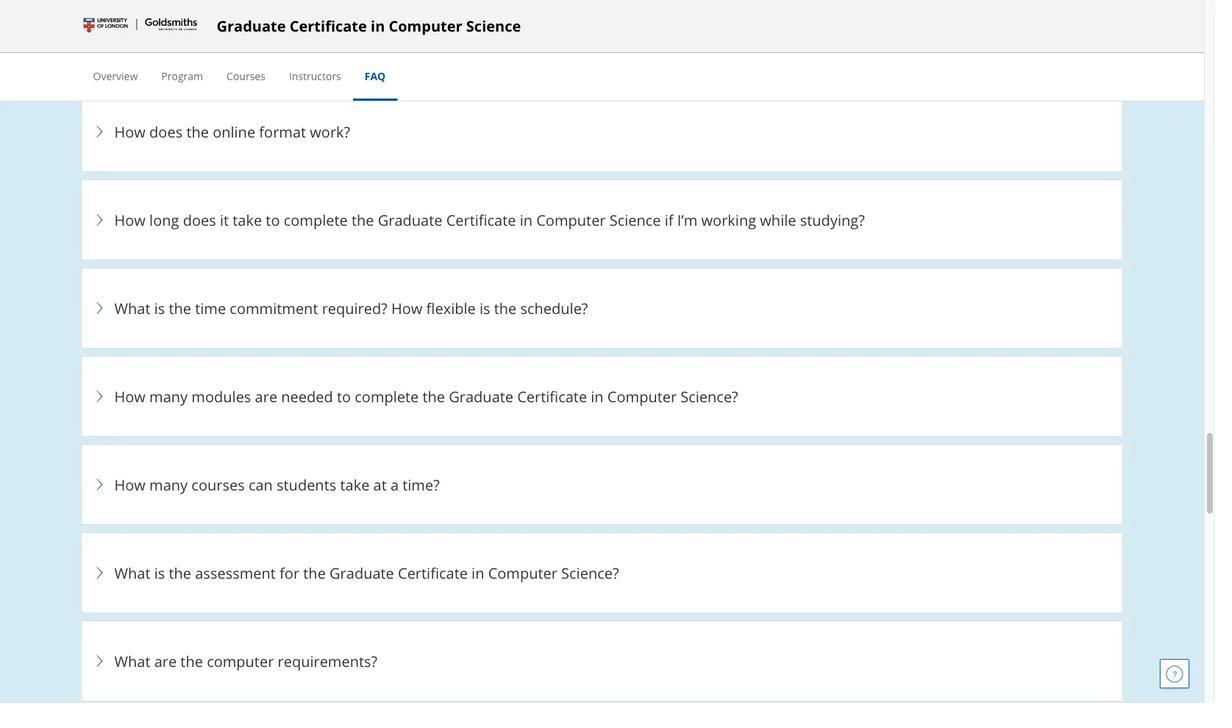 Task type: locate. For each thing, give the bounding box(es) containing it.
0 vertical spatial does
[[149, 121, 183, 142]]

what
[[114, 298, 150, 318], [114, 563, 150, 583], [114, 651, 150, 671]]

3 what from the top
[[114, 651, 150, 671]]

computer
[[389, 16, 462, 36], [536, 210, 606, 230], [607, 386, 677, 406], [488, 563, 557, 583]]

long
[[149, 210, 179, 230]]

questions
[[637, 33, 724, 57]]

1 vertical spatial are
[[154, 651, 177, 671]]

how many modules are needed to complete the graduate certificate in computer science?
[[114, 386, 738, 406]]

0 vertical spatial complete
[[284, 210, 348, 230]]

1 horizontal spatial complete
[[355, 386, 419, 406]]

chevron right image inside how does the online format work? dropdown button
[[91, 123, 108, 140]]

1 vertical spatial to
[[337, 386, 351, 406]]

certificate
[[290, 16, 367, 36], [446, 210, 516, 230], [517, 386, 587, 406], [398, 563, 468, 583]]

courses link
[[227, 69, 265, 83]]

to right needed
[[337, 386, 351, 406]]

does
[[149, 121, 183, 142], [183, 210, 216, 230]]

how many modules are needed to complete the graduate certificate in computer science? button
[[91, 366, 1113, 427]]

if
[[665, 210, 673, 230]]

1 vertical spatial take
[[340, 474, 369, 495]]

1 vertical spatial science?
[[561, 563, 619, 583]]

what is the time commitment required? how flexible is the schedule? list item
[[81, 268, 1123, 349]]

a
[[390, 474, 399, 495]]

science inside dropdown button
[[610, 210, 661, 230]]

2 what from the top
[[114, 563, 150, 583]]

1 vertical spatial what
[[114, 563, 150, 583]]

chevron right image inside how many modules are needed to complete the graduate certificate in computer science? dropdown button
[[91, 388, 108, 405]]

modules
[[191, 386, 251, 406]]

0 horizontal spatial to
[[266, 210, 280, 230]]

are
[[255, 386, 277, 406], [154, 651, 177, 671]]

many
[[149, 386, 188, 406], [149, 474, 188, 495]]

0 vertical spatial many
[[149, 386, 188, 406]]

to right the it
[[266, 210, 280, 230]]

to for needed
[[337, 386, 351, 406]]

2 chevron right image from the top
[[91, 299, 108, 317]]

frequently asked questions
[[480, 33, 724, 57]]

1 horizontal spatial science?
[[681, 386, 738, 406]]

1 vertical spatial complete
[[355, 386, 419, 406]]

overview
[[93, 69, 138, 83]]

help center image
[[1166, 665, 1183, 683]]

what inside dropdown button
[[114, 651, 150, 671]]

graduate
[[217, 16, 286, 36], [378, 210, 442, 230], [449, 386, 513, 406], [330, 563, 394, 583]]

what inside 'dropdown button'
[[114, 298, 150, 318]]

0 vertical spatial to
[[266, 210, 280, 230]]

1 vertical spatial science
[[610, 210, 661, 230]]

0 vertical spatial chevron right image
[[91, 211, 108, 229]]

commitment
[[230, 298, 318, 318]]

chevron right image for what is the time commitment required? how flexible is the schedule?
[[91, 299, 108, 317]]

can
[[249, 474, 273, 495]]

chevron right image
[[91, 123, 108, 140], [91, 299, 108, 317], [91, 476, 108, 494], [91, 564, 108, 582], [91, 652, 108, 670]]

chevron right image
[[91, 211, 108, 229], [91, 388, 108, 405]]

frequently
[[480, 33, 576, 57]]

1 vertical spatial many
[[149, 474, 188, 495]]

are inside how many modules are needed to complete the graduate certificate in computer science? dropdown button
[[255, 386, 277, 406]]

take left the at
[[340, 474, 369, 495]]

1 vertical spatial chevron right image
[[91, 388, 108, 405]]

complete for needed
[[355, 386, 419, 406]]

1 horizontal spatial are
[[255, 386, 277, 406]]

complete inside list item
[[284, 210, 348, 230]]

faq link
[[365, 69, 386, 83]]

courses
[[227, 69, 265, 83]]

chevron right image inside what is the assessment for the graduate certificate in computer science? dropdown button
[[91, 564, 108, 582]]

assessment
[[195, 563, 276, 583]]

what is the assessment for the graduate certificate in computer science?
[[114, 563, 619, 583]]

4 chevron right image from the top
[[91, 564, 108, 582]]

list
[[81, 91, 1123, 703]]

certificate menu element
[[81, 53, 1123, 101]]

1 chevron right image from the top
[[91, 123, 108, 140]]

1 many from the top
[[149, 386, 188, 406]]

what is the time commitment required? how flexible is the schedule? button
[[91, 277, 1113, 339]]

how for does
[[114, 210, 146, 230]]

many inside list item
[[149, 474, 188, 495]]

take right the it
[[233, 210, 262, 230]]

to inside list item
[[266, 210, 280, 230]]

3 chevron right image from the top
[[91, 476, 108, 494]]

2 chevron right image from the top
[[91, 388, 108, 405]]

does down program link
[[149, 121, 183, 142]]

to inside list item
[[337, 386, 351, 406]]

time
[[195, 298, 226, 318]]

0 vertical spatial science
[[466, 16, 521, 36]]

1 vertical spatial does
[[183, 210, 216, 230]]

many left courses
[[149, 474, 188, 495]]

studying?
[[800, 210, 865, 230]]

list containing how does the online format work?
[[81, 91, 1123, 703]]

0 vertical spatial are
[[255, 386, 277, 406]]

science
[[466, 16, 521, 36], [610, 210, 661, 230]]

requirements?
[[278, 651, 377, 671]]

0 horizontal spatial complete
[[284, 210, 348, 230]]

chevron right image for what are the computer requirements?
[[91, 652, 108, 670]]

chevron right image inside how long does it take to complete the graduate certificate in computer science if i'm working while studying? dropdown button
[[91, 211, 108, 229]]

is inside dropdown button
[[154, 563, 165, 583]]

0 vertical spatial science?
[[681, 386, 738, 406]]

chevron right image for what is the assessment for the graduate certificate in computer science?
[[91, 564, 108, 582]]

to for take
[[266, 210, 280, 230]]

2 many from the top
[[149, 474, 188, 495]]

required?
[[322, 298, 387, 318]]

1 horizontal spatial take
[[340, 474, 369, 495]]

take
[[233, 210, 262, 230], [340, 474, 369, 495]]

in
[[371, 16, 385, 36], [520, 210, 533, 230], [591, 386, 604, 406], [472, 563, 484, 583]]

1 chevron right image from the top
[[91, 211, 108, 229]]

complete inside list item
[[355, 386, 419, 406]]

computer inside what is the assessment for the graduate certificate in computer science? dropdown button
[[488, 563, 557, 583]]

0 horizontal spatial are
[[154, 651, 177, 671]]

computer inside how long does it take to complete the graduate certificate in computer science if i'm working while studying? dropdown button
[[536, 210, 606, 230]]

the inside dropdown button
[[180, 651, 203, 671]]

does left the it
[[183, 210, 216, 230]]

1 horizontal spatial to
[[337, 386, 351, 406]]

1 horizontal spatial science
[[610, 210, 661, 230]]

0 horizontal spatial science?
[[561, 563, 619, 583]]

instructors
[[289, 69, 341, 83]]

2 vertical spatial what
[[114, 651, 150, 671]]

0 horizontal spatial take
[[233, 210, 262, 230]]

science?
[[681, 386, 738, 406], [561, 563, 619, 583]]

how
[[114, 121, 146, 142], [114, 210, 146, 230], [391, 298, 422, 318], [114, 386, 146, 406], [114, 474, 146, 495]]

does inside list item
[[149, 121, 183, 142]]

how inside 'dropdown button'
[[391, 298, 422, 318]]

how many modules are needed to complete the graduate certificate in computer science? list item
[[81, 356, 1123, 437]]

how long does it take to complete the graduate certificate in computer science if i'm working while studying? list item
[[81, 179, 1123, 260]]

format
[[259, 121, 306, 142]]

chevron right image for how many courses can students take at a time?
[[91, 476, 108, 494]]

is
[[154, 298, 165, 318], [479, 298, 490, 318], [154, 563, 165, 583]]

chevron right image inside what is the time commitment required? how flexible is the schedule? 'dropdown button'
[[91, 299, 108, 317]]

chevron right image inside "how many courses can students take at a time?" dropdown button
[[91, 476, 108, 494]]

many inside list item
[[149, 386, 188, 406]]

to
[[266, 210, 280, 230], [337, 386, 351, 406]]

0 vertical spatial what
[[114, 298, 150, 318]]

what inside dropdown button
[[114, 563, 150, 583]]

how long does it take to complete the graduate certificate in computer science if i'm working while studying? button
[[91, 189, 1113, 251]]

complete
[[284, 210, 348, 230], [355, 386, 419, 406]]

many left modules at the left of the page
[[149, 386, 188, 406]]

needed
[[281, 386, 333, 406]]

5 chevron right image from the top
[[91, 652, 108, 670]]

chevron right image inside what are the computer requirements? dropdown button
[[91, 652, 108, 670]]

the
[[186, 121, 209, 142], [351, 210, 374, 230], [169, 298, 191, 318], [494, 298, 517, 318], [423, 386, 445, 406], [169, 563, 191, 583], [303, 563, 326, 583], [180, 651, 203, 671]]

graduate certificate in computer science
[[217, 16, 521, 36]]

1 what from the top
[[114, 298, 150, 318]]



Task type: describe. For each thing, give the bounding box(es) containing it.
how many courses can students take at a time? button
[[91, 454, 1113, 516]]

computer inside how many modules are needed to complete the graduate certificate in computer science? dropdown button
[[607, 386, 677, 406]]

what are the computer requirements?
[[114, 651, 377, 671]]

does inside list item
[[183, 210, 216, 230]]

instructors link
[[289, 69, 341, 83]]

online
[[213, 121, 255, 142]]

overview link
[[93, 69, 138, 83]]

working
[[701, 210, 756, 230]]

flexible
[[426, 298, 476, 318]]

work?
[[310, 121, 350, 142]]

science? inside how many modules are needed to complete the graduate certificate in computer science? dropdown button
[[681, 386, 738, 406]]

many for modules
[[149, 386, 188, 406]]

program
[[161, 69, 203, 83]]

how long does it take to complete the graduate certificate in computer science if i'm working while studying?
[[114, 210, 865, 230]]

how for modules
[[114, 386, 146, 406]]

how for the
[[114, 121, 146, 142]]

it
[[220, 210, 229, 230]]

chevron right image for how does the online format work?
[[91, 123, 108, 140]]

is for how long does it take to complete the graduate certificate in computer science if i'm working while studying?
[[154, 298, 165, 318]]

what is the assessment for the graduate certificate in computer science? list item
[[81, 532, 1123, 613]]

the inside list item
[[351, 210, 374, 230]]

what for what is the assessment for the graduate certificate in computer science?
[[114, 563, 150, 583]]

what is the assessment for the graduate certificate in computer science? button
[[91, 542, 1113, 604]]

how does the online format work? button
[[91, 101, 1113, 163]]

is for how many courses can students take at a time?
[[154, 563, 165, 583]]

what is the time commitment required? how flexible is the schedule?
[[114, 298, 588, 318]]

at
[[373, 474, 387, 495]]

chevron right image for how many modules are needed to complete the graduate certificate in computer science?
[[91, 388, 108, 405]]

in inside list item
[[520, 210, 533, 230]]

courses
[[191, 474, 245, 495]]

chevron right image for how long does it take to complete the graduate certificate in computer science if i'm working while studying?
[[91, 211, 108, 229]]

students
[[277, 474, 336, 495]]

complete for take
[[284, 210, 348, 230]]

many for courses
[[149, 474, 188, 495]]

what for what are the computer requirements?
[[114, 651, 150, 671]]

time?
[[402, 474, 440, 495]]

while
[[760, 210, 796, 230]]

graduate inside list item
[[378, 210, 442, 230]]

program link
[[161, 69, 203, 83]]

how does the online format work? list item
[[81, 91, 1123, 172]]

schedule?
[[520, 298, 588, 318]]

university of london image
[[81, 14, 199, 38]]

for
[[280, 563, 299, 583]]

0 horizontal spatial science
[[466, 16, 521, 36]]

0 vertical spatial take
[[233, 210, 262, 230]]

science? inside what is the assessment for the graduate certificate in computer science? dropdown button
[[561, 563, 619, 583]]

i'm
[[677, 210, 697, 230]]

are inside what are the computer requirements? dropdown button
[[154, 651, 177, 671]]

how many courses can students take at a time?
[[114, 474, 440, 495]]

how many courses can students take at a time? list item
[[81, 444, 1123, 525]]

what are the computer requirements? list item
[[81, 621, 1123, 702]]

asked
[[581, 33, 633, 57]]

what for what is the time commitment required? how flexible is the schedule?
[[114, 298, 150, 318]]

what are the computer requirements? button
[[91, 630, 1113, 692]]

faq
[[365, 69, 386, 83]]

how does the online format work?
[[114, 121, 350, 142]]

certificate inside list item
[[446, 210, 516, 230]]

computer
[[207, 651, 274, 671]]

how for courses
[[114, 474, 146, 495]]



Task type: vqa. For each thing, say whether or not it's contained in the screenshot.
'Computer' in How long does it take to complete the Graduate Certificate in Computer Science if I'm working while studying? dropdown button
yes



